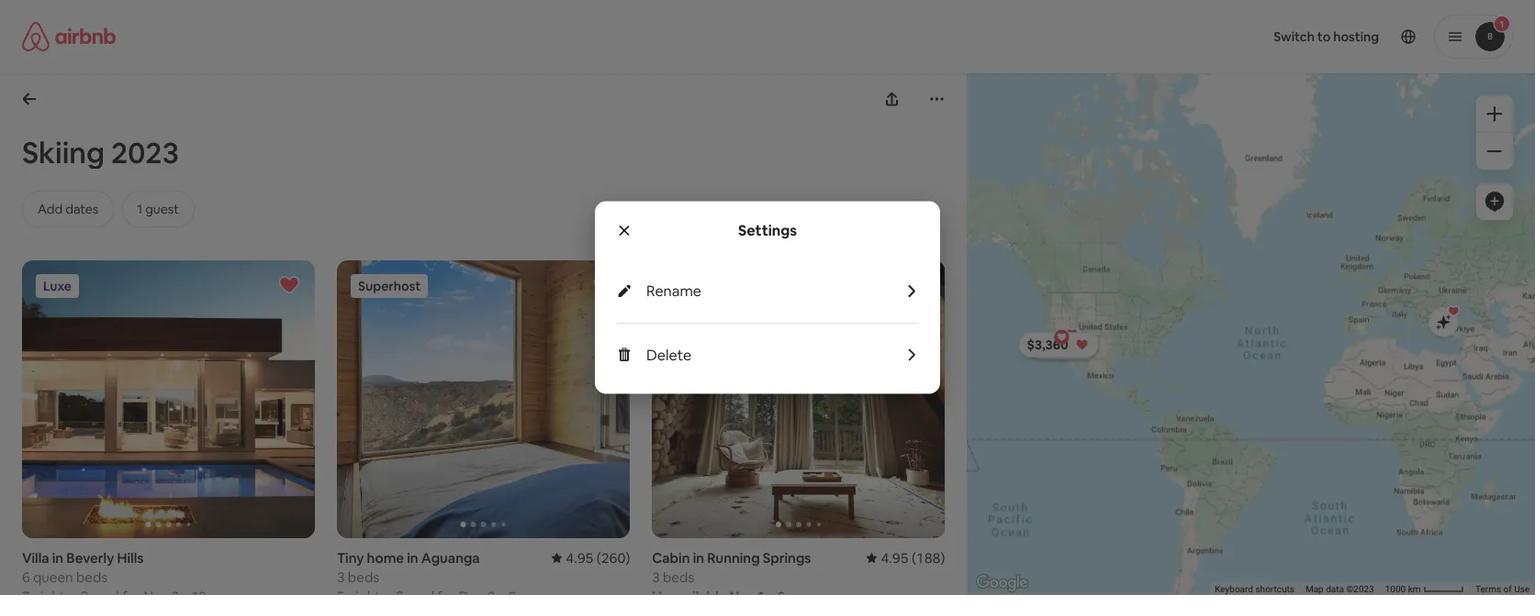 Task type: vqa. For each thing, say whether or not it's contained in the screenshot.
the 1000
yes



Task type: locate. For each thing, give the bounding box(es) containing it.
in inside cabin in running springs 3 beds
[[693, 550, 704, 568]]

tiny
[[337, 550, 364, 568]]

1 group from the left
[[22, 261, 315, 539]]

3 for tiny home in aguanga 3 beds
[[337, 569, 345, 587]]

1 horizontal spatial 3
[[652, 569, 660, 587]]

4.95 (188)
[[881, 550, 945, 568]]

in
[[52, 550, 64, 568], [407, 550, 418, 568], [693, 550, 704, 568]]

cabin in running springs 3 beds
[[652, 550, 811, 587]]

google map
including 3 saved stays. region
[[898, 0, 1535, 596]]

4.95 for 4.95 (260)
[[566, 550, 594, 568]]

remove from wishlist: cabin in running springs image
[[908, 275, 930, 297]]

in right cabin
[[693, 550, 704, 568]]

4.95
[[566, 550, 594, 568], [881, 550, 909, 568]]

zoom in image
[[1487, 106, 1502, 121]]

aguanga
[[421, 550, 480, 568]]

beds inside tiny home in aguanga 3 beds
[[348, 569, 379, 587]]

0 horizontal spatial beds
[[76, 569, 108, 587]]

group
[[22, 261, 315, 539], [337, 261, 630, 539], [652, 261, 945, 539]]

hills
[[117, 550, 144, 568]]

1 4.95 from the left
[[566, 550, 594, 568]]

keyboard shortcuts
[[1215, 584, 1294, 595]]

group for villa in beverly hills
[[22, 261, 315, 539]]

map
[[1305, 584, 1323, 595]]

1 3 from the left
[[337, 569, 345, 587]]

3 for cabin in running springs 3 beds
[[652, 569, 660, 587]]

4.95 left (260)
[[566, 550, 594, 568]]

villa
[[22, 550, 49, 568]]

2 horizontal spatial in
[[693, 550, 704, 568]]

3 inside cabin in running springs 3 beds
[[652, 569, 660, 587]]

0 horizontal spatial 3
[[337, 569, 345, 587]]

3 down tiny
[[337, 569, 345, 587]]

2 3 from the left
[[652, 569, 660, 587]]

in right the home
[[407, 550, 418, 568]]

0 horizontal spatial group
[[22, 261, 315, 539]]

1 horizontal spatial beds
[[348, 569, 379, 587]]

beds for tiny home in aguanga 3 beds
[[348, 569, 379, 587]]

4.95 left (188)
[[881, 550, 909, 568]]

4.95 (260)
[[566, 550, 630, 568]]

2 group from the left
[[337, 261, 630, 539]]

in inside villa in beverly hills 6 queen beds
[[52, 550, 64, 568]]

3 group from the left
[[652, 261, 945, 539]]

2 beds from the left
[[348, 569, 379, 587]]

delete
[[646, 346, 691, 364]]

settings dialog
[[595, 202, 940, 394]]

in for cabin
[[693, 550, 704, 568]]

tiny home in aguanga 3 beds
[[337, 550, 480, 587]]

google image
[[972, 572, 1032, 596]]

1 beds from the left
[[76, 569, 108, 587]]

springs
[[763, 550, 811, 568]]

beds down cabin
[[663, 569, 694, 587]]

6
[[22, 569, 30, 587]]

in up queen
[[52, 550, 64, 568]]

3
[[337, 569, 345, 587], [652, 569, 660, 587]]

terms of use link
[[1475, 584, 1530, 595]]

2 in from the left
[[407, 550, 418, 568]]

remove from wishlist: tiny home in aguanga image
[[593, 275, 615, 297]]

4.95 out of 5 average rating,  260 reviews image
[[551, 550, 630, 568]]

2 4.95 from the left
[[881, 550, 909, 568]]

in inside tiny home in aguanga 3 beds
[[407, 550, 418, 568]]

3 beds from the left
[[663, 569, 694, 587]]

1 in from the left
[[52, 550, 64, 568]]

0 horizontal spatial 4.95
[[566, 550, 594, 568]]

$164
[[1037, 339, 1066, 356]]

beds
[[76, 569, 108, 587], [348, 569, 379, 587], [663, 569, 694, 587]]

keyboard
[[1215, 584, 1253, 595]]

1 horizontal spatial 4.95
[[881, 550, 909, 568]]

3 inside tiny home in aguanga 3 beds
[[337, 569, 345, 587]]

villa in beverly hills 6 queen beds
[[22, 550, 144, 587]]

group for cabin in running springs
[[652, 261, 945, 539]]

beds inside cabin in running springs 3 beds
[[663, 569, 694, 587]]

2 horizontal spatial beds
[[663, 569, 694, 587]]

$3,360
[[1027, 337, 1068, 354]]

beds down tiny
[[348, 569, 379, 587]]

beverly
[[66, 550, 114, 568]]

0 horizontal spatial in
[[52, 550, 64, 568]]

1 horizontal spatial group
[[337, 261, 630, 539]]

3 down cabin
[[652, 569, 660, 587]]

1 horizontal spatial in
[[407, 550, 418, 568]]

3 in from the left
[[693, 550, 704, 568]]

2 horizontal spatial group
[[652, 261, 945, 539]]

skiing 2023
[[22, 133, 179, 172]]

beds down beverly
[[76, 569, 108, 587]]

(260)
[[597, 550, 630, 568]]

2023
[[111, 133, 179, 172]]

$164 button
[[1029, 334, 1096, 360]]



Task type: describe. For each thing, give the bounding box(es) containing it.
1000 km button
[[1380, 583, 1470, 596]]

rename
[[646, 282, 701, 301]]

km
[[1408, 584, 1421, 595]]

beds for cabin in running springs 3 beds
[[663, 569, 694, 587]]

queen
[[33, 569, 73, 587]]

(188)
[[912, 550, 945, 568]]

in for villa
[[52, 550, 64, 568]]

keyboard shortcuts button
[[1215, 584, 1294, 596]]

use
[[1514, 584, 1530, 595]]

4.95 for 4.95 (188)
[[881, 550, 909, 568]]

profile element
[[790, 0, 1513, 73]]

running
[[707, 550, 760, 568]]

rename button
[[646, 282, 918, 301]]

add a place to the map image
[[1484, 191, 1506, 213]]

cabin
[[652, 550, 690, 568]]

beds inside villa in beverly hills 6 queen beds
[[76, 569, 108, 587]]

remove from wishlist: villa in beverly hills image
[[278, 275, 300, 297]]

of
[[1503, 584, 1512, 595]]

4.95 out of 5 average rating,  188 reviews image
[[866, 550, 945, 568]]

©2023
[[1346, 584, 1374, 595]]

1000
[[1385, 584, 1406, 595]]

group for tiny home in aguanga
[[337, 261, 630, 539]]

1000 km
[[1385, 584, 1423, 595]]

$3,360 button
[[1018, 332, 1098, 358]]

zoom out image
[[1487, 144, 1502, 159]]

shortcuts
[[1255, 584, 1294, 595]]

terms
[[1475, 584, 1501, 595]]

home
[[367, 550, 404, 568]]

map data ©2023
[[1305, 584, 1374, 595]]

data
[[1326, 584, 1344, 595]]

settings
[[738, 221, 797, 240]]

terms of use
[[1475, 584, 1530, 595]]

skiing
[[22, 133, 105, 172]]

delete button
[[646, 346, 918, 365]]



